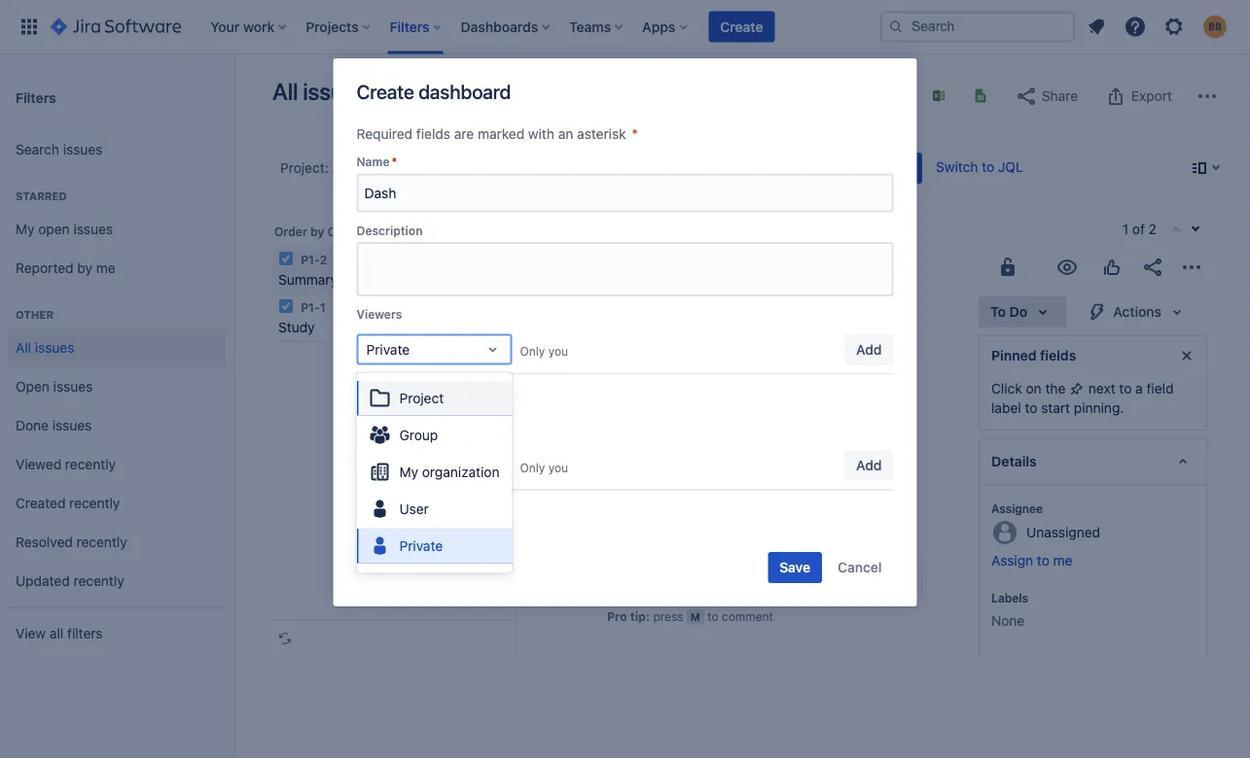 Task type: describe. For each thing, give the bounding box(es) containing it.
search issues link
[[8, 130, 226, 169]]

switch to jql
[[936, 159, 1023, 175]]

open issues
[[16, 379, 93, 395]]

search image
[[888, 19, 904, 35]]

only for editors
[[520, 461, 545, 475]]

fields for required
[[416, 126, 450, 142]]

1 horizontal spatial all issues
[[272, 78, 367, 105]]

pro
[[607, 610, 627, 624]]

cancel
[[838, 560, 882, 576]]

search button
[[862, 153, 922, 184]]

by for reported
[[77, 260, 92, 276]]

viewers
[[357, 308, 402, 321]]

recently for viewed recently
[[65, 457, 116, 473]]

press
[[653, 610, 683, 624]]

name
[[357, 155, 390, 169]]

order by created link
[[272, 220, 393, 243]]

details
[[991, 454, 1037, 470]]

viewed
[[16, 457, 61, 473]]

next
[[1088, 381, 1115, 397]]

updated
[[16, 574, 70, 590]]

create banner
[[0, 0, 1250, 54]]

issues for open issues link
[[53, 379, 93, 395]]

save button
[[768, 553, 822, 584]]

on
[[1026, 381, 1042, 397]]

by for order
[[310, 225, 324, 239]]

primary element
[[12, 0, 880, 54]]

share
[[1042, 88, 1078, 104]]

share link
[[1005, 81, 1088, 112]]

cancel button
[[826, 553, 894, 584]]

private down viewers
[[366, 341, 410, 357]]

recently for created recently
[[69, 496, 120, 512]]

Search field
[[880, 11, 1075, 42]]

resolved
[[16, 535, 73, 551]]

to down the click on the
[[1025, 400, 1037, 416]]

comment
[[722, 610, 773, 624]]

next to a field label to start pinning.
[[991, 381, 1174, 416]]

add a child issue image
[[603, 351, 626, 375]]

hide message image
[[1175, 344, 1199, 368]]

Search issues using keywords text field
[[739, 153, 856, 184]]

done
[[16, 418, 49, 434]]

assign to me button
[[991, 552, 1187, 571]]

newest first image
[[895, 519, 911, 535]]

fields for pinned
[[1040, 348, 1076, 364]]

labels none
[[991, 591, 1028, 629]]

other
[[16, 309, 54, 322]]

create button
[[709, 11, 775, 42]]

switch to jql link
[[936, 159, 1023, 175]]

open
[[16, 379, 50, 395]]

labels
[[991, 591, 1028, 605]]

updated recently link
[[8, 562, 226, 601]]

summary
[[278, 272, 338, 288]]

starred group
[[8, 169, 226, 294]]

dashboard
[[418, 80, 511, 103]]

open
[[38, 221, 70, 237]]

p1- inside 'link'
[[588, 279, 609, 295]]

pro tip: press m to comment
[[607, 610, 773, 624]]

my organization
[[399, 464, 500, 480]]

jql
[[998, 159, 1023, 175]]

view all filters
[[16, 626, 103, 642]]

name *
[[357, 155, 397, 169]]

all issues link
[[8, 329, 226, 368]]

switch
[[936, 159, 978, 175]]

field
[[1146, 381, 1174, 397]]

marked
[[478, 126, 525, 142]]

recently for updated recently
[[73, 574, 124, 590]]

activity
[[560, 492, 610, 508]]

with
[[528, 126, 554, 142]]

to for switch
[[982, 159, 994, 175]]

add button for editors
[[844, 450, 894, 482]]

view
[[16, 626, 46, 642]]

1 horizontal spatial created
[[327, 225, 373, 239]]

as
[[424, 87, 439, 103]]

organization
[[422, 464, 500, 480]]

search for search issues
[[16, 142, 59, 158]]

attach image
[[564, 351, 588, 375]]

p1-1
[[298, 301, 326, 314]]

resolved recently link
[[8, 523, 226, 562]]

order by created
[[274, 225, 373, 239]]

private up group
[[392, 390, 435, 406]]

search for search
[[870, 160, 915, 176]]

study
[[278, 320, 315, 336]]

group
[[399, 427, 438, 443]]

resolved recently
[[16, 535, 127, 551]]

save for save
[[779, 560, 810, 576]]

starred
[[16, 190, 67, 203]]

click
[[991, 381, 1022, 397]]

assign
[[991, 553, 1033, 569]]

all issues inside other group
[[16, 340, 74, 356]]

label
[[991, 400, 1021, 416]]

pinning.
[[1074, 400, 1124, 416]]

issues for search issues link
[[63, 142, 102, 158]]

create for create
[[720, 18, 763, 35]]

other group
[[8, 288, 226, 607]]

issues for done issues "link"
[[52, 418, 92, 434]]

task image
[[278, 251, 294, 267]]

2 horizontal spatial 2
[[1149, 221, 1157, 237]]

add for viewers
[[856, 341, 882, 357]]

Description text field
[[357, 242, 894, 297]]

all
[[50, 626, 63, 642]]

p1- for study
[[301, 301, 320, 314]]

project
[[399, 390, 444, 406]]

all inside other group
[[16, 340, 31, 356]]

unassigned
[[1026, 524, 1100, 540]]

my for my organization
[[399, 464, 418, 480]]

task image
[[278, 299, 294, 314]]

you for editors
[[548, 461, 568, 475]]

open image
[[481, 454, 504, 478]]

issues inside starred group
[[73, 221, 113, 237]]

private down user
[[399, 538, 443, 554]]



Task type: vqa. For each thing, say whether or not it's contained in the screenshot.
the bottommost Add
yes



Task type: locate. For each thing, give the bounding box(es) containing it.
Viewers text field
[[366, 340, 370, 359]]

1 vertical spatial small image
[[375, 226, 391, 242]]

0 vertical spatial me
[[96, 260, 115, 276]]

1 vertical spatial 2
[[320, 253, 327, 267]]

Add a comment… field
[[607, 562, 922, 601]]

0 vertical spatial fields
[[416, 126, 450, 142]]

you
[[548, 345, 568, 358], [548, 461, 568, 475]]

filters
[[16, 89, 56, 105]]

2 up add a child issue image
[[609, 279, 617, 295]]

asterisk
[[577, 126, 626, 142]]

recently up created recently on the left
[[65, 457, 116, 473]]

me inside button
[[1053, 553, 1073, 569]]

recently for resolved recently
[[76, 535, 127, 551]]

search inside search issues link
[[16, 142, 59, 158]]

me down unassigned at the bottom right of the page
[[1053, 553, 1073, 569]]

only you right open icon
[[520, 461, 568, 475]]

save for save as
[[391, 87, 421, 103]]

small image left open in microsoft excel image
[[890, 89, 906, 104]]

search issues
[[16, 142, 102, 158]]

search inside the "search" button
[[870, 160, 915, 176]]

to right assign
[[1037, 553, 1050, 569]]

to
[[982, 159, 994, 175], [1119, 381, 1132, 397], [1025, 400, 1037, 416], [1037, 553, 1050, 569], [707, 610, 719, 624]]

* right name
[[392, 155, 397, 169]]

recently down created recently link
[[76, 535, 127, 551]]

1 vertical spatial p1-
[[588, 279, 609, 295]]

create for create dashboard
[[357, 80, 414, 103]]

me for reported by me
[[96, 260, 115, 276]]

save left cancel
[[779, 560, 810, 576]]

p1- up summary
[[301, 253, 320, 267]]

2 only you from the top
[[520, 461, 568, 475]]

all issues
[[272, 78, 367, 105], [16, 340, 74, 356]]

p1- right task icon
[[301, 301, 320, 314]]

1 vertical spatial my
[[399, 464, 418, 480]]

open image
[[481, 338, 504, 361]]

1 vertical spatial search
[[870, 160, 915, 176]]

1 only from the top
[[520, 345, 545, 358]]

only for viewers
[[520, 345, 545, 358]]

0 horizontal spatial *
[[392, 155, 397, 169]]

add button
[[844, 334, 894, 365], [844, 450, 894, 482]]

1 vertical spatial 1
[[320, 301, 326, 314]]

0 vertical spatial create
[[720, 18, 763, 35]]

to left a
[[1119, 381, 1132, 397]]

0 vertical spatial p1-2
[[298, 253, 327, 267]]

0 vertical spatial all issues
[[272, 78, 367, 105]]

open issues link
[[8, 368, 226, 407]]

1 horizontal spatial *
[[632, 126, 638, 142]]

1 vertical spatial only you
[[520, 461, 568, 475]]

issues inside "link"
[[52, 418, 92, 434]]

0 vertical spatial add button
[[844, 334, 894, 365]]

filters
[[67, 626, 103, 642]]

0 horizontal spatial me
[[96, 260, 115, 276]]

0 vertical spatial only you
[[520, 345, 568, 358]]

only right open image
[[520, 345, 545, 358]]

private down group
[[397, 458, 441, 474]]

you for viewers
[[548, 345, 568, 358]]

by right reported
[[77, 260, 92, 276]]

p1-2 link
[[588, 275, 617, 299]]

1 horizontal spatial save
[[779, 560, 810, 576]]

a
[[1135, 381, 1143, 397]]

1 horizontal spatial 2
[[609, 279, 617, 295]]

1 vertical spatial save
[[779, 560, 810, 576]]

description
[[357, 224, 423, 237]]

open in microsoft excel image
[[931, 88, 947, 104]]

by
[[310, 225, 324, 239], [77, 260, 92, 276]]

of
[[1132, 221, 1145, 237]]

2 vertical spatial p1-
[[301, 301, 320, 314]]

only you for editors
[[520, 461, 568, 475]]

search up starred
[[16, 142, 59, 158]]

done issues link
[[8, 407, 226, 446]]

0 vertical spatial p1-
[[301, 253, 320, 267]]

2 right of
[[1149, 221, 1157, 237]]

fields up the
[[1040, 348, 1076, 364]]

are
[[454, 126, 474, 142]]

1 horizontal spatial my
[[399, 464, 418, 480]]

all issues down other
[[16, 340, 74, 356]]

1 vertical spatial p1-2
[[588, 279, 617, 295]]

add
[[856, 341, 882, 357], [856, 458, 882, 474]]

1 horizontal spatial search
[[870, 160, 915, 176]]

recently down resolved recently link
[[73, 574, 124, 590]]

small image inside order by created link
[[375, 226, 391, 242]]

2
[[1149, 221, 1157, 237], [320, 253, 327, 267], [609, 279, 617, 295]]

p1-2 up add a child issue image
[[588, 279, 617, 295]]

tip:
[[630, 610, 650, 624]]

1 vertical spatial add button
[[844, 450, 894, 482]]

none
[[991, 613, 1025, 629]]

1 horizontal spatial fields
[[1040, 348, 1076, 364]]

click on the
[[991, 381, 1069, 397]]

save as button
[[381, 80, 449, 111]]

you left add a child issue image
[[548, 345, 568, 358]]

p1-2
[[298, 253, 327, 267], [588, 279, 617, 295]]

by inside reported by me link
[[77, 260, 92, 276]]

me down my open issues link
[[96, 260, 115, 276]]

p1-2 up summary
[[298, 253, 327, 267]]

1 down summary
[[320, 301, 326, 314]]

1 horizontal spatial create
[[720, 18, 763, 35]]

you up activity
[[548, 461, 568, 475]]

jira software image
[[51, 15, 181, 38], [51, 15, 181, 38]]

search left switch
[[870, 160, 915, 176]]

2 only from the top
[[520, 461, 545, 475]]

1 vertical spatial add
[[856, 458, 882, 474]]

1 vertical spatial *
[[392, 155, 397, 169]]

create dashboard
[[357, 80, 511, 103]]

pinned fields
[[991, 348, 1076, 364]]

me for assign to me
[[1053, 553, 1073, 569]]

add for editors
[[856, 458, 882, 474]]

small image
[[890, 89, 906, 104], [375, 226, 391, 242]]

start
[[1041, 400, 1070, 416]]

0 vertical spatial my
[[16, 221, 35, 237]]

0 vertical spatial *
[[632, 126, 638, 142]]

only right open icon
[[520, 461, 545, 475]]

my open issues link
[[8, 210, 226, 249]]

1 of 2
[[1122, 221, 1157, 237]]

viewed recently link
[[8, 446, 226, 484]]

m
[[691, 611, 700, 624]]

created right order
[[327, 225, 373, 239]]

private down my organization
[[392, 506, 435, 522]]

created inside other group
[[16, 496, 66, 512]]

0 vertical spatial only
[[520, 345, 545, 358]]

order
[[274, 225, 307, 239]]

assignee
[[991, 502, 1043, 516]]

1 vertical spatial by
[[77, 260, 92, 276]]

details element
[[979, 439, 1207, 485]]

1 vertical spatial create
[[357, 80, 414, 103]]

0 horizontal spatial all issues
[[16, 340, 74, 356]]

0 horizontal spatial created
[[16, 496, 66, 512]]

to inside the assign to me button
[[1037, 553, 1050, 569]]

to right m
[[707, 610, 719, 624]]

my for my open issues
[[16, 221, 35, 237]]

open in google sheets image
[[973, 88, 988, 104]]

2 inside p1-2 'link'
[[609, 279, 617, 295]]

user
[[399, 501, 429, 517]]

fields left are
[[416, 126, 450, 142]]

issues for all issues link
[[35, 340, 74, 356]]

created down viewed
[[16, 496, 66, 512]]

0 horizontal spatial p1-2
[[298, 253, 327, 267]]

editors
[[357, 424, 397, 438]]

all
[[272, 78, 298, 105], [16, 340, 31, 356]]

p1- up add a child issue image
[[588, 279, 609, 295]]

0 horizontal spatial search
[[16, 142, 59, 158]]

0 horizontal spatial my
[[16, 221, 35, 237]]

0 vertical spatial you
[[548, 345, 568, 358]]

1 vertical spatial all
[[16, 340, 31, 356]]

all issues up required
[[272, 78, 367, 105]]

an
[[558, 126, 573, 142]]

1 vertical spatial created
[[16, 496, 66, 512]]

search
[[16, 142, 59, 158], [870, 160, 915, 176]]

1 vertical spatial me
[[1053, 553, 1073, 569]]

2 add from the top
[[856, 458, 882, 474]]

0 horizontal spatial all
[[16, 340, 31, 356]]

0 vertical spatial add
[[856, 341, 882, 357]]

0 vertical spatial small image
[[890, 89, 906, 104]]

2 you from the top
[[548, 461, 568, 475]]

1 horizontal spatial all
[[272, 78, 298, 105]]

done issues
[[16, 418, 92, 434]]

0 horizontal spatial 1
[[320, 301, 326, 314]]

1 left of
[[1122, 221, 1129, 237]]

recently down viewed recently link
[[69, 496, 120, 512]]

*
[[632, 126, 638, 142], [392, 155, 397, 169]]

private
[[366, 341, 410, 357], [392, 390, 435, 406], [397, 458, 441, 474], [392, 506, 435, 522], [399, 538, 443, 554]]

1 add button from the top
[[844, 334, 894, 365]]

add button for viewers
[[844, 334, 894, 365]]

my
[[16, 221, 35, 237], [399, 464, 418, 480]]

not available - this is the first issue image
[[1168, 223, 1184, 238]]

0 horizontal spatial by
[[77, 260, 92, 276]]

next issue 'p1-1' ( type 'j' ) image
[[1188, 222, 1203, 237]]

p1-
[[301, 253, 320, 267], [588, 279, 609, 295], [301, 301, 320, 314]]

only you right open image
[[520, 345, 568, 358]]

my open issues
[[16, 221, 113, 237]]

1 horizontal spatial by
[[310, 225, 324, 239]]

required
[[357, 126, 413, 142]]

1 vertical spatial fields
[[1040, 348, 1076, 364]]

p1- for summary
[[301, 253, 320, 267]]

by inside order by created link
[[310, 225, 324, 239]]

1 vertical spatial all issues
[[16, 340, 74, 356]]

0 vertical spatial by
[[310, 225, 324, 239]]

save left as
[[391, 87, 421, 103]]

small image right order by created
[[375, 226, 391, 242]]

0 horizontal spatial save
[[391, 87, 421, 103]]

1 add from the top
[[856, 341, 882, 357]]

0 horizontal spatial 2
[[320, 253, 327, 267]]

0 vertical spatial save
[[391, 87, 421, 103]]

the
[[1045, 381, 1066, 397]]

by right order
[[310, 225, 324, 239]]

1 only you from the top
[[520, 345, 568, 358]]

* right asterisk on the top of page
[[632, 126, 638, 142]]

0 vertical spatial search
[[16, 142, 59, 158]]

viewed recently
[[16, 457, 116, 473]]

only you for viewers
[[520, 345, 568, 358]]

export
[[1131, 88, 1172, 104]]

0 horizontal spatial fields
[[416, 126, 450, 142]]

me inside starred group
[[96, 260, 115, 276]]

only you
[[520, 345, 568, 358], [520, 461, 568, 475]]

to for next
[[1119, 381, 1132, 397]]

required fields are marked with an asterisk *
[[357, 126, 638, 142]]

2 vertical spatial 2
[[609, 279, 617, 295]]

1 horizontal spatial me
[[1053, 553, 1073, 569]]

my up user
[[399, 464, 418, 480]]

1 horizontal spatial p1-2
[[588, 279, 617, 295]]

export button
[[1094, 81, 1182, 112]]

0 vertical spatial 1
[[1122, 221, 1129, 237]]

2 add button from the top
[[844, 450, 894, 482]]

0 vertical spatial created
[[327, 225, 373, 239]]

created
[[327, 225, 373, 239], [16, 496, 66, 512]]

2 up summary
[[320, 253, 327, 267]]

1 horizontal spatial 1
[[1122, 221, 1129, 237]]

0 horizontal spatial create
[[357, 80, 414, 103]]

updated recently
[[16, 574, 124, 590]]

view all filters link
[[8, 615, 226, 654]]

no restrictions image
[[996, 256, 1020, 279]]

None field
[[358, 176, 892, 211]]

pinned
[[991, 348, 1037, 364]]

create inside button
[[720, 18, 763, 35]]

0 horizontal spatial small image
[[375, 226, 391, 242]]

to for assign
[[1037, 553, 1050, 569]]

assign to me
[[991, 553, 1073, 569]]

save as
[[391, 87, 439, 103]]

to left jql
[[982, 159, 994, 175]]

reported
[[16, 260, 74, 276]]

1 you from the top
[[548, 345, 568, 358]]

1 vertical spatial you
[[548, 461, 568, 475]]

1 vertical spatial only
[[520, 461, 545, 475]]

0 vertical spatial all
[[272, 78, 298, 105]]

0 vertical spatial 2
[[1149, 221, 1157, 237]]

1 horizontal spatial small image
[[890, 89, 906, 104]]

my inside my open issues link
[[16, 221, 35, 237]]

reported by me link
[[8, 249, 226, 288]]

created recently
[[16, 496, 120, 512]]

my left open
[[16, 221, 35, 237]]

created recently link
[[8, 484, 226, 523]]



